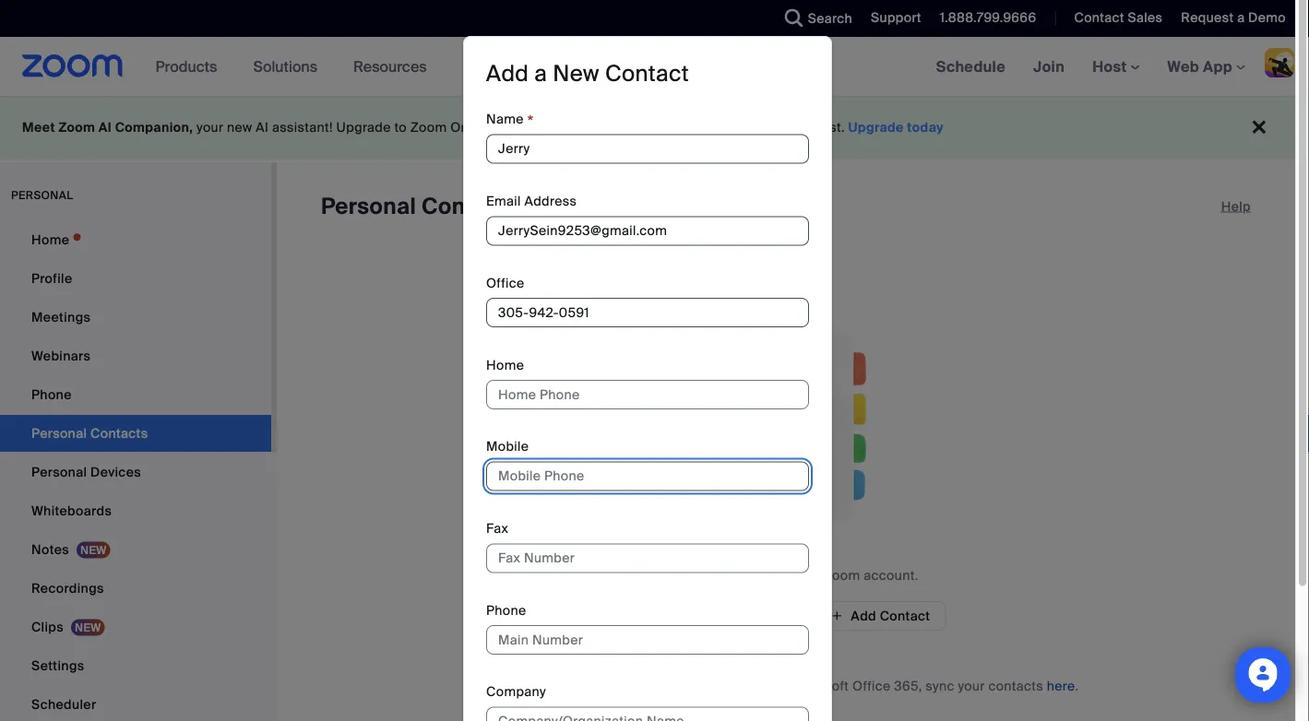 Task type: vqa. For each thing, say whether or not it's contained in the screenshot.
the bottommost computer.
no



Task type: locate. For each thing, give the bounding box(es) containing it.
contact inside button
[[880, 608, 930, 625]]

your for to
[[794, 567, 821, 584]]

office down email
[[486, 275, 525, 292]]

zoom logo image
[[22, 54, 123, 78]]

your inside 'meet zoom ai companion,' footer
[[197, 119, 224, 136]]

1 horizontal spatial home
[[486, 356, 524, 374]]

add contact
[[851, 608, 930, 625]]

cost.
[[814, 119, 845, 136]]

a right &
[[535, 60, 547, 88]]

2 horizontal spatial ai
[[621, 119, 634, 136]]

access
[[556, 119, 601, 136]]

your right sync
[[958, 678, 985, 695]]

0 horizontal spatial contact
[[605, 60, 689, 88]]

email address
[[486, 193, 577, 210]]

a inside dialog
[[535, 60, 547, 88]]

meetings link
[[0, 299, 271, 336]]

Email Address text field
[[486, 216, 809, 246]]

1 upgrade from the left
[[336, 119, 391, 136]]

0 vertical spatial office
[[486, 275, 525, 292]]

your
[[197, 119, 224, 136], [794, 567, 821, 584], [958, 678, 985, 695]]

zoom right meet
[[59, 119, 95, 136]]

0 horizontal spatial microsoft
[[630, 678, 690, 695]]

1 horizontal spatial a
[[1238, 9, 1245, 26]]

support link
[[857, 0, 926, 37], [871, 9, 922, 26]]

1.888.799.9666 button up schedule
[[926, 0, 1041, 37]]

personal contacts
[[321, 192, 520, 221]]

schedule
[[936, 57, 1006, 76]]

contacts left here
[[989, 678, 1044, 695]]

whiteboards
[[31, 502, 112, 520]]

add a new contact dialog
[[463, 36, 832, 722]]

0 vertical spatial add
[[486, 60, 529, 88]]

home up mobile
[[486, 356, 524, 374]]

and right exchange,
[[762, 678, 786, 695]]

settings
[[31, 658, 84, 675]]

home inside add a new contact dialog
[[486, 356, 524, 374]]

a left demo
[[1238, 9, 1245, 26]]

0 horizontal spatial and
[[505, 119, 529, 136]]

get
[[532, 119, 553, 136]]

notes link
[[0, 532, 271, 568]]

personal menu menu
[[0, 221, 271, 722]]

banner containing schedule
[[0, 37, 1310, 97]]

0 vertical spatial and
[[505, 119, 529, 136]]

support
[[871, 9, 922, 26]]

0 horizontal spatial office
[[486, 275, 525, 292]]

*
[[528, 111, 534, 133]]

add up 'name'
[[486, 60, 529, 88]]

1 vertical spatial your
[[794, 567, 821, 584]]

Home text field
[[486, 380, 809, 410]]

0 horizontal spatial upgrade
[[336, 119, 391, 136]]

1.888.799.9666 button
[[926, 0, 1041, 37], [940, 9, 1037, 26]]

1 vertical spatial add
[[851, 608, 877, 625]]

no
[[729, 119, 745, 136]]

devices
[[90, 464, 141, 481]]

1 horizontal spatial your
[[794, 567, 821, 584]]

Fax text field
[[486, 544, 809, 573]]

personal for personal contacts
[[321, 192, 416, 221]]

2 horizontal spatial zoom
[[824, 567, 861, 584]]

a for add
[[535, 60, 547, 88]]

to
[[394, 119, 407, 136], [605, 119, 617, 136], [778, 567, 790, 584]]

contact up 'meet zoom ai companion,' footer
[[605, 60, 689, 88]]

upgrade right cost.
[[849, 119, 904, 136]]

1.888.799.9666 button up the schedule link
[[940, 9, 1037, 26]]

request a demo link
[[1168, 0, 1310, 37], [1182, 9, 1286, 26]]

your right added
[[794, 567, 821, 584]]

0 vertical spatial your
[[197, 119, 224, 136]]

1 horizontal spatial zoom
[[410, 119, 447, 136]]

profile link
[[0, 260, 271, 297]]

1 horizontal spatial upgrade
[[849, 119, 904, 136]]

new
[[553, 60, 600, 88]]

0 vertical spatial home
[[31, 231, 69, 248]]

recordings
[[31, 580, 104, 597]]

1 vertical spatial a
[[535, 60, 547, 88]]

ai left companion
[[621, 119, 634, 136]]

1 vertical spatial contact
[[605, 60, 689, 88]]

1 microsoft from the left
[[630, 678, 690, 695]]

schedule link
[[923, 37, 1020, 96]]

phone
[[31, 386, 72, 403], [486, 602, 527, 619]]

name *
[[486, 111, 534, 133]]

1 vertical spatial contacts
[[989, 678, 1044, 695]]

0 horizontal spatial ai
[[99, 119, 112, 136]]

2 ai from the left
[[256, 119, 269, 136]]

personal
[[321, 192, 416, 221], [31, 464, 87, 481]]

1 vertical spatial phone
[[486, 602, 527, 619]]

1 vertical spatial and
[[762, 678, 786, 695]]

contact
[[1075, 9, 1125, 26], [605, 60, 689, 88], [880, 608, 930, 625]]

fax
[[486, 520, 509, 537]]

1 horizontal spatial contact
[[880, 608, 930, 625]]

add image
[[831, 608, 844, 625]]

1 horizontal spatial add
[[851, 608, 877, 625]]

a
[[1238, 9, 1245, 26], [535, 60, 547, 88]]

to right access
[[605, 119, 617, 136]]

1 horizontal spatial ai
[[256, 119, 269, 136]]

upgrade down product information navigation
[[336, 119, 391, 136]]

product information navigation
[[142, 37, 585, 97]]

2 horizontal spatial to
[[778, 567, 790, 584]]

phone down webinars
[[31, 386, 72, 403]]

add
[[486, 60, 529, 88], [851, 608, 877, 625]]

zoom left one
[[410, 119, 447, 136]]

to left one
[[394, 119, 407, 136]]

plans
[[463, 57, 503, 77]]

1 horizontal spatial personal
[[321, 192, 416, 221]]

help link
[[1222, 192, 1251, 221]]

office left the 365,
[[853, 678, 891, 695]]

calendar,
[[567, 678, 627, 695]]

clips link
[[0, 609, 271, 646]]

to right added
[[778, 567, 790, 584]]

0 horizontal spatial your
[[197, 119, 224, 136]]

0 vertical spatial phone
[[31, 386, 72, 403]]

phone up for
[[486, 602, 527, 619]]

demo
[[1249, 9, 1286, 26]]

First and Last Name text field
[[486, 134, 809, 164]]

0 horizontal spatial personal
[[31, 464, 87, 481]]

banner
[[0, 37, 1310, 97]]

ai right new
[[256, 119, 269, 136]]

1 vertical spatial office
[[853, 678, 891, 695]]

1 vertical spatial personal
[[31, 464, 87, 481]]

add contact button
[[815, 602, 946, 631]]

contact sales link
[[1061, 0, 1168, 37], [1075, 9, 1163, 26]]

2 microsoft from the left
[[789, 678, 849, 695]]

1 vertical spatial home
[[486, 356, 524, 374]]

contacts
[[422, 192, 520, 221]]

0 vertical spatial contact
[[1075, 9, 1125, 26]]

for
[[493, 678, 514, 695]]

personal inside menu
[[31, 464, 87, 481]]

and
[[505, 119, 529, 136], [762, 678, 786, 695]]

contacts
[[675, 567, 730, 584], [989, 678, 1044, 695]]

contact left sales
[[1075, 9, 1125, 26]]

phone inside add a new contact dialog
[[486, 602, 527, 619]]

ai
[[99, 119, 112, 136], [256, 119, 269, 136], [621, 119, 634, 136]]

and left get
[[505, 119, 529, 136]]

contacts right no
[[675, 567, 730, 584]]

add for add a new contact
[[486, 60, 529, 88]]

whiteboards link
[[0, 493, 271, 530]]

office
[[486, 275, 525, 292], [853, 678, 891, 695]]

zoom up add image
[[824, 567, 861, 584]]

0 horizontal spatial contacts
[[675, 567, 730, 584]]

home link
[[0, 221, 271, 258]]

contact sales link up 'join'
[[1061, 0, 1168, 37]]

2 vertical spatial your
[[958, 678, 985, 695]]

0 horizontal spatial a
[[535, 60, 547, 88]]

microsoft down phone text box
[[630, 678, 690, 695]]

0 vertical spatial personal
[[321, 192, 416, 221]]

1 horizontal spatial and
[[762, 678, 786, 695]]

microsoft down add image
[[789, 678, 849, 695]]

plans & pricing link
[[463, 57, 571, 77], [463, 57, 571, 77]]

upgrade
[[336, 119, 391, 136], [849, 119, 904, 136]]

microsoft
[[630, 678, 690, 695], [789, 678, 849, 695]]

contact inside dialog
[[605, 60, 689, 88]]

0 horizontal spatial home
[[31, 231, 69, 248]]

new
[[227, 119, 252, 136]]

add right add image
[[851, 608, 877, 625]]

for google calendar, microsoft exchange, and microsoft office 365, sync your contacts here .
[[493, 678, 1079, 695]]

personal devices
[[31, 464, 141, 481]]

your left new
[[197, 119, 224, 136]]

sales
[[1128, 9, 1163, 26]]

2 vertical spatial contact
[[880, 608, 930, 625]]

1 horizontal spatial phone
[[486, 602, 527, 619]]

0 vertical spatial a
[[1238, 9, 1245, 26]]

home inside personal menu menu
[[31, 231, 69, 248]]

request a demo
[[1182, 9, 1286, 26]]

here
[[1047, 678, 1076, 695]]

2 horizontal spatial your
[[958, 678, 985, 695]]

1 horizontal spatial microsoft
[[789, 678, 849, 695]]

1 horizontal spatial to
[[605, 119, 617, 136]]

add a new contact
[[486, 60, 689, 88]]

0 vertical spatial contacts
[[675, 567, 730, 584]]

zoom
[[59, 119, 95, 136], [410, 119, 447, 136], [824, 567, 861, 584]]

personal devices link
[[0, 454, 271, 491]]

home up profile
[[31, 231, 69, 248]]

0 horizontal spatial add
[[486, 60, 529, 88]]

contact down 'account.'
[[880, 608, 930, 625]]

add inside button
[[851, 608, 877, 625]]

personal
[[11, 188, 73, 203]]

0 horizontal spatial phone
[[31, 386, 72, 403]]

ai left companion,
[[99, 119, 112, 136]]

add inside dialog
[[486, 60, 529, 88]]



Task type: describe. For each thing, give the bounding box(es) containing it.
profile
[[31, 270, 72, 287]]

upgrade today link
[[849, 119, 944, 136]]

a for request
[[1238, 9, 1245, 26]]

settings link
[[0, 648, 271, 685]]

phone inside personal menu menu
[[31, 386, 72, 403]]

assistant!
[[272, 119, 333, 136]]

contact sales
[[1075, 9, 1163, 26]]

help
[[1222, 198, 1251, 215]]

your for companion,
[[197, 119, 224, 136]]

today
[[907, 119, 944, 136]]

scheduler link
[[0, 687, 271, 722]]

365,
[[895, 678, 922, 695]]

pricing
[[521, 57, 571, 77]]

here link
[[1047, 678, 1076, 695]]

added
[[734, 567, 774, 584]]

office inside add a new contact dialog
[[486, 275, 525, 292]]

request
[[1182, 9, 1234, 26]]

account.
[[864, 567, 919, 584]]

meet zoom ai companion, footer
[[0, 96, 1296, 160]]

join link
[[1020, 37, 1079, 96]]

0 horizontal spatial to
[[394, 119, 407, 136]]

meet
[[22, 119, 55, 136]]

address
[[525, 193, 577, 210]]

1.888.799.9666
[[940, 9, 1037, 26]]

1 ai from the left
[[99, 119, 112, 136]]

contact sales link up meetings navigation
[[1075, 9, 1163, 26]]

google
[[517, 678, 563, 695]]

scheduler
[[31, 696, 96, 713]]

email
[[486, 193, 521, 210]]

join
[[1034, 57, 1065, 76]]

mobile
[[486, 438, 529, 455]]

0 horizontal spatial zoom
[[59, 119, 95, 136]]

2 upgrade from the left
[[849, 119, 904, 136]]

.
[[1076, 678, 1079, 695]]

at
[[713, 119, 725, 136]]

personal for personal devices
[[31, 464, 87, 481]]

Mobile text field
[[486, 462, 809, 491]]

&
[[506, 57, 517, 77]]

Office Phone text field
[[486, 298, 809, 328]]

recordings link
[[0, 570, 271, 607]]

webinars link
[[0, 338, 271, 375]]

phone link
[[0, 377, 271, 413]]

Phone text field
[[486, 626, 809, 655]]

name
[[486, 111, 524, 128]]

add for add contact
[[851, 608, 877, 625]]

company
[[486, 684, 546, 701]]

2 horizontal spatial contact
[[1075, 9, 1125, 26]]

pro
[[480, 119, 502, 136]]

1 horizontal spatial office
[[853, 678, 891, 695]]

no contacts added to your zoom account.
[[654, 567, 919, 584]]

companion,
[[115, 119, 193, 136]]

3 ai from the left
[[621, 119, 634, 136]]

exchange,
[[693, 678, 759, 695]]

notes
[[31, 541, 69, 558]]

webinars
[[31, 347, 91, 365]]

no
[[654, 567, 672, 584]]

one
[[451, 119, 477, 136]]

additional
[[748, 119, 811, 136]]

clips
[[31, 619, 64, 636]]

companion
[[637, 119, 710, 136]]

sync
[[926, 678, 955, 695]]

plans & pricing
[[463, 57, 571, 77]]

and inside 'meet zoom ai companion,' footer
[[505, 119, 529, 136]]

meetings
[[31, 309, 91, 326]]

meetings navigation
[[923, 37, 1310, 97]]

meet zoom ai companion, your new ai assistant! upgrade to zoom one pro and get access to ai companion at no additional cost. upgrade today
[[22, 119, 944, 136]]

1 horizontal spatial contacts
[[989, 678, 1044, 695]]



